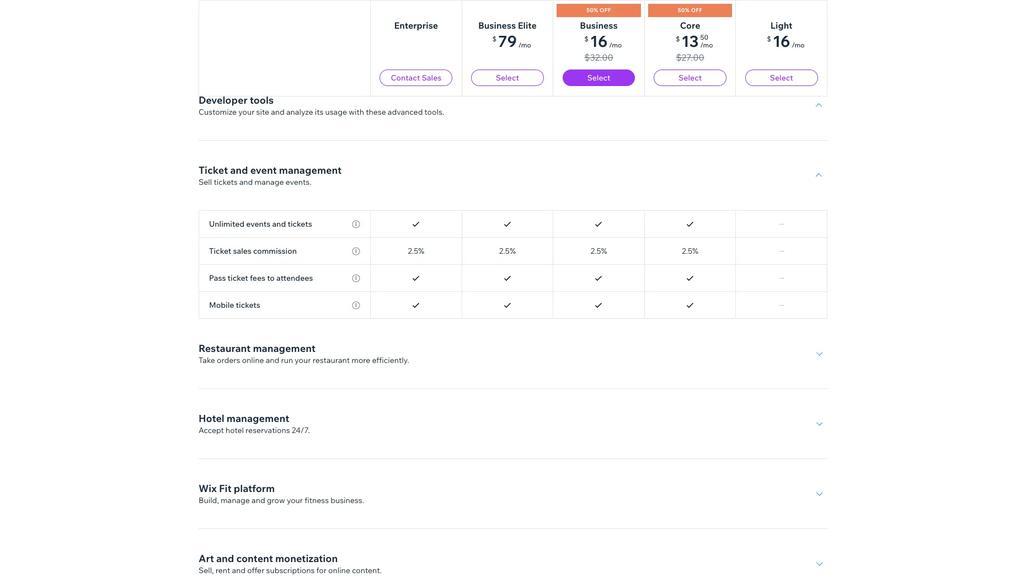 Task type: vqa. For each thing, say whether or not it's contained in the screenshot.


Task type: describe. For each thing, give the bounding box(es) containing it.
$ 16 /mo
[[767, 31, 805, 51]]

sell
[[199, 177, 212, 187]]

2 select from the left
[[587, 73, 610, 83]]

for
[[316, 565, 327, 575]]

site
[[256, 107, 269, 117]]

2 1 hr minimum from the left
[[666, 68, 714, 78]]

take
[[199, 355, 215, 365]]

2 hr from the left
[[671, 68, 679, 78]]

grow
[[267, 495, 285, 505]]

1 select button from the left
[[471, 70, 544, 86]]

efficiently.
[[372, 355, 409, 365]]

2 minimum from the left
[[589, 68, 623, 78]]

commission
[[253, 246, 297, 256]]

3 select button from the left
[[654, 70, 726, 86]]

2 16 from the left
[[773, 31, 790, 51]]

online inside the art and content monetization sell, rent and offer subscriptions for online content.
[[328, 565, 350, 575]]

5
[[474, 68, 478, 78]]

1 minimum from the left
[[507, 68, 541, 78]]

1 1 from the left
[[575, 68, 578, 78]]

advanced
[[388, 107, 423, 117]]

2 vertical spatial tickets
[[236, 300, 260, 310]]

30
[[503, 41, 512, 51]]

backend event handlers
[[209, 95, 296, 105]]

backend
[[209, 95, 241, 105]]

16 inside business $ 16 /mo $32.00
[[590, 31, 608, 51]]

enterprise
[[394, 20, 438, 31]]

fees
[[250, 273, 265, 283]]

mobile tickets
[[209, 300, 260, 310]]

customize
[[199, 107, 237, 117]]

$32.00
[[584, 52, 613, 63]]

subscriptions
[[266, 565, 315, 575]]

reservations
[[246, 425, 290, 435]]

ticket for sales
[[209, 246, 231, 256]]

1 vertical spatial tickets
[[288, 219, 312, 229]]

/mo inside $ 79 /mo
[[518, 41, 531, 49]]

sales
[[422, 73, 441, 83]]

core
[[680, 20, 700, 31]]

fit
[[219, 482, 231, 495]]

usage
[[325, 107, 347, 117]]

with
[[349, 107, 364, 117]]

1 2.5% from the left
[[408, 246, 424, 256]]

accept
[[199, 425, 224, 435]]

contact sales
[[391, 73, 441, 83]]

art
[[199, 552, 214, 565]]

unlimited
[[209, 219, 244, 229]]

sell,
[[199, 565, 214, 575]]

fitness
[[305, 495, 329, 505]]

tools.
[[425, 107, 444, 117]]

offer
[[247, 565, 264, 575]]

/mo inside $ 16 /mo
[[792, 41, 805, 49]]

/mo inside the core $ 13 50 /mo $27.00
[[700, 41, 713, 49]]

contact sales button
[[380, 70, 452, 86]]

manage inside wix fit platform build, manage and grow your fitness business.
[[221, 495, 250, 505]]

79
[[498, 31, 517, 51]]

elite
[[518, 20, 537, 31]]

mobile
[[209, 300, 234, 310]]

and inside "restaurant management take orders online and run your restaurant more efficiently."
[[266, 355, 279, 365]]

handlers
[[265, 95, 296, 105]]

1 hr from the left
[[580, 68, 587, 78]]

content
[[236, 552, 273, 565]]

run
[[281, 355, 293, 365]]

contact
[[391, 73, 420, 83]]

hotel
[[226, 425, 244, 435]]

business $ 16 /mo $32.00
[[580, 20, 622, 63]]

2 select button from the left
[[562, 70, 635, 86]]

online inside "restaurant management take orders online and run your restaurant more efficiently."
[[242, 355, 264, 365]]

off for 13
[[691, 7, 702, 14]]

1 1 hr minimum from the left
[[575, 68, 623, 78]]

build,
[[199, 495, 219, 505]]

pass
[[209, 273, 226, 283]]

these
[[366, 107, 386, 117]]

restaurant
[[199, 342, 251, 355]]

monetization
[[275, 552, 338, 565]]

art and content monetization sell, rent and offer subscriptions for online content.
[[199, 552, 382, 575]]

management for restaurant management
[[253, 342, 316, 355]]

$ inside $ 16 /mo
[[767, 35, 771, 43]]

ticket
[[228, 273, 248, 283]]

3 2.5% from the left
[[590, 246, 607, 256]]

4 select button from the left
[[745, 70, 818, 86]]

$ inside business $ 16 /mo $32.00
[[584, 35, 588, 43]]

business for business $ 16 /mo $32.00
[[580, 20, 618, 31]]

developer
[[199, 94, 247, 106]]

10
[[594, 41, 603, 51]]

ticket and event management sell tickets and manage events.
[[199, 164, 342, 187]]

off for 16
[[600, 7, 611, 14]]

business elite
[[478, 20, 537, 31]]

wix
[[199, 482, 217, 495]]



Task type: locate. For each thing, give the bounding box(es) containing it.
1 hr minimum
[[575, 68, 623, 78], [666, 68, 714, 78], [757, 68, 806, 78]]

2 horizontal spatial 1 hr minimum
[[757, 68, 806, 78]]

business
[[478, 20, 516, 31], [580, 20, 618, 31]]

50% for 16
[[586, 7, 598, 14]]

3 1 from the left
[[757, 68, 761, 78]]

50% off
[[586, 7, 611, 14], [678, 7, 702, 14]]

2 3 from the left
[[779, 41, 784, 51]]

1 off from the left
[[600, 7, 611, 14]]

4 minimum from the left
[[772, 68, 806, 78]]

business.
[[331, 495, 364, 505]]

online right for
[[328, 565, 350, 575]]

restaurant management take orders online and run your restaurant more efficiently.
[[199, 342, 409, 365]]

24/7.
[[292, 425, 310, 435]]

/mo inside business $ 16 /mo $32.00
[[609, 41, 622, 49]]

4 $ from the left
[[767, 35, 771, 43]]

management up events.
[[279, 164, 342, 177]]

light
[[771, 20, 792, 31]]

0 horizontal spatial online
[[242, 355, 264, 365]]

business up 79
[[478, 20, 516, 31]]

1 horizontal spatial 3
[[779, 41, 784, 51]]

event up site
[[242, 95, 263, 105]]

2 vertical spatial management
[[227, 412, 289, 425]]

$ left 10
[[584, 35, 588, 43]]

0 horizontal spatial business
[[478, 20, 516, 31]]

3
[[688, 41, 692, 51], [779, 41, 784, 51]]

tickets up commission
[[288, 219, 312, 229]]

event
[[242, 95, 263, 105], [250, 164, 277, 177]]

restaurant
[[313, 355, 350, 365]]

3 select from the left
[[679, 73, 702, 83]]

1 hr minimum down $27.00
[[666, 68, 714, 78]]

1 $ from the left
[[492, 35, 496, 43]]

events.
[[286, 177, 311, 187]]

1 50% off from the left
[[586, 7, 611, 14]]

1 50% from the left
[[586, 7, 598, 14]]

ticket sales commission
[[209, 246, 297, 256]]

0 horizontal spatial 1
[[575, 68, 578, 78]]

orders
[[217, 355, 240, 365]]

ticket left sales
[[209, 246, 231, 256]]

50% up core
[[678, 7, 690, 14]]

platform
[[234, 482, 275, 495]]

minimum
[[507, 68, 541, 78], [589, 68, 623, 78], [681, 68, 714, 78], [772, 68, 806, 78]]

custom
[[402, 68, 430, 78]]

core $ 13 50 /mo $27.00
[[676, 20, 713, 63]]

0 vertical spatial online
[[242, 355, 264, 365]]

4 /mo from the left
[[792, 41, 805, 49]]

developer tools customize your site and analyze its usage with these advanced tools.
[[199, 94, 444, 117]]

$27.00
[[676, 52, 704, 63]]

1 hr minimum down $ 16 /mo
[[757, 68, 806, 78]]

management up the run
[[253, 342, 316, 355]]

unlimited events and tickets
[[209, 219, 312, 229]]

0 vertical spatial event
[[242, 95, 263, 105]]

ticket inside "ticket and event management sell tickets and manage events."
[[199, 164, 228, 177]]

event inside "ticket and event management sell tickets and manage events."
[[250, 164, 277, 177]]

wix fit platform build, manage and grow your fitness business.
[[199, 482, 364, 505]]

manage left events.
[[255, 177, 284, 187]]

hr down the $32.00 on the right of the page
[[580, 68, 587, 78]]

3 hr from the left
[[763, 68, 770, 78]]

manage inside "ticket and event management sell tickets and manage events."
[[255, 177, 284, 187]]

events
[[246, 219, 270, 229]]

1 3 from the left
[[688, 41, 692, 51]]

3 1 hr minimum from the left
[[757, 68, 806, 78]]

management for hotel management
[[227, 412, 289, 425]]

1 horizontal spatial hr
[[671, 68, 679, 78]]

ticket up sell on the top left
[[199, 164, 228, 177]]

50% for 13
[[678, 7, 690, 14]]

management inside hotel management accept hotel reservations 24/7.
[[227, 412, 289, 425]]

2 business from the left
[[580, 20, 618, 31]]

$
[[492, 35, 496, 43], [584, 35, 588, 43], [676, 35, 680, 43], [767, 35, 771, 43]]

your right the run
[[295, 355, 311, 365]]

off
[[600, 7, 611, 14], [691, 7, 702, 14]]

your right "grow"
[[287, 495, 303, 505]]

0 vertical spatial ticket
[[199, 164, 228, 177]]

2 off from the left
[[691, 7, 702, 14]]

to
[[267, 273, 275, 283]]

business for business elite
[[478, 20, 516, 31]]

13
[[682, 31, 699, 51]]

50%
[[586, 7, 598, 14], [678, 7, 690, 14]]

1 horizontal spatial 50%
[[678, 7, 690, 14]]

management inside "restaurant management take orders online and run your restaurant more efficiently."
[[253, 342, 316, 355]]

3 /mo from the left
[[700, 41, 713, 49]]

hr down $ 16 /mo
[[763, 68, 770, 78]]

3 down "light"
[[779, 41, 784, 51]]

2 50% from the left
[[678, 7, 690, 14]]

ticket
[[199, 164, 228, 177], [209, 246, 231, 256]]

1 horizontal spatial 16
[[773, 31, 790, 51]]

tickets inside "ticket and event management sell tickets and manage events."
[[214, 177, 238, 187]]

select button
[[471, 70, 544, 86], [562, 70, 635, 86], [654, 70, 726, 86], [745, 70, 818, 86]]

minute
[[480, 68, 505, 78]]

select
[[496, 73, 519, 83], [587, 73, 610, 83], [679, 73, 702, 83], [770, 73, 793, 83]]

3 up $27.00
[[688, 41, 692, 51]]

0 horizontal spatial hr
[[580, 68, 587, 78]]

4 select from the left
[[770, 73, 793, 83]]

$ inside the core $ 13 50 /mo $27.00
[[676, 35, 680, 43]]

/mo down "light"
[[792, 41, 805, 49]]

1 horizontal spatial 50% off
[[678, 7, 702, 14]]

0 horizontal spatial 50%
[[586, 7, 598, 14]]

0 horizontal spatial 16
[[590, 31, 608, 51]]

event up unlimited events and tickets on the top left of page
[[250, 164, 277, 177]]

your for restaurant management
[[295, 355, 311, 365]]

1 vertical spatial management
[[253, 342, 316, 355]]

1 horizontal spatial 1
[[666, 68, 670, 78]]

manage
[[255, 177, 284, 187], [221, 495, 250, 505]]

1 16 from the left
[[590, 31, 608, 51]]

2 50% off from the left
[[678, 7, 702, 14]]

1 vertical spatial online
[[328, 565, 350, 575]]

online right orders
[[242, 355, 264, 365]]

50
[[700, 33, 708, 41]]

$ down "light"
[[767, 35, 771, 43]]

your
[[238, 107, 255, 117], [295, 355, 311, 365], [287, 495, 303, 505]]

and inside developer tools customize your site and analyze its usage with these advanced tools.
[[271, 107, 285, 117]]

50% off up core
[[678, 7, 702, 14]]

1 horizontal spatial off
[[691, 7, 702, 14]]

1 vertical spatial event
[[250, 164, 277, 177]]

$ left 79
[[492, 35, 496, 43]]

business up 10
[[580, 20, 618, 31]]

and
[[271, 107, 285, 117], [230, 164, 248, 177], [239, 177, 253, 187], [272, 219, 286, 229], [266, 355, 279, 365], [252, 495, 265, 505], [216, 552, 234, 565], [232, 565, 246, 575]]

1 horizontal spatial online
[[328, 565, 350, 575]]

0 horizontal spatial manage
[[221, 495, 250, 505]]

1 vertical spatial your
[[295, 355, 311, 365]]

16 up the $32.00 on the right of the page
[[590, 31, 608, 51]]

rent
[[216, 565, 230, 575]]

sales
[[233, 246, 251, 256]]

its
[[315, 107, 323, 117]]

ticket for and
[[199, 164, 228, 177]]

2 $ from the left
[[584, 35, 588, 43]]

select right 5
[[496, 73, 519, 83]]

2 horizontal spatial hr
[[763, 68, 770, 78]]

2 vertical spatial your
[[287, 495, 303, 505]]

tools
[[250, 94, 274, 106]]

2 1 from the left
[[666, 68, 670, 78]]

select button down $27.00
[[654, 70, 726, 86]]

2 /mo from the left
[[609, 41, 622, 49]]

select button down $ 16 /mo
[[745, 70, 818, 86]]

1 vertical spatial manage
[[221, 495, 250, 505]]

tickets right sell on the top left
[[214, 177, 238, 187]]

0 horizontal spatial 3
[[688, 41, 692, 51]]

select button down the $32.00 on the right of the page
[[562, 70, 635, 86]]

50% up business $ 16 /mo $32.00
[[586, 7, 598, 14]]

50% off for 16
[[586, 7, 611, 14]]

select down $27.00
[[679, 73, 702, 83]]

0 vertical spatial tickets
[[214, 177, 238, 187]]

0 horizontal spatial off
[[600, 7, 611, 14]]

1 business from the left
[[478, 20, 516, 31]]

manage down "fit"
[[221, 495, 250, 505]]

0 vertical spatial your
[[238, 107, 255, 117]]

your for wix fit platform
[[287, 495, 303, 505]]

select down the $32.00 on the right of the page
[[587, 73, 610, 83]]

pass ticket fees to attendees
[[209, 273, 313, 283]]

minimum right minute
[[507, 68, 541, 78]]

1 horizontal spatial manage
[[255, 177, 284, 187]]

1 horizontal spatial business
[[580, 20, 618, 31]]

50% off up business $ 16 /mo $32.00
[[586, 7, 611, 14]]

management up reservations
[[227, 412, 289, 425]]

attendees
[[276, 273, 313, 283]]

$ left 13 at the right
[[676, 35, 680, 43]]

1 /mo from the left
[[518, 41, 531, 49]]

3 minimum from the left
[[681, 68, 714, 78]]

/mo right 10
[[609, 41, 622, 49]]

select button down 30
[[471, 70, 544, 86]]

more
[[352, 355, 370, 365]]

minimum down $ 16 /mo
[[772, 68, 806, 78]]

1
[[575, 68, 578, 78], [666, 68, 670, 78], [757, 68, 761, 78]]

hotel management accept hotel reservations 24/7.
[[199, 412, 310, 435]]

16 down "light"
[[773, 31, 790, 51]]

analyze
[[286, 107, 313, 117]]

hotel
[[199, 412, 224, 425]]

your inside wix fit platform build, manage and grow your fitness business.
[[287, 495, 303, 505]]

management inside "ticket and event management sell tickets and manage events."
[[279, 164, 342, 177]]

business inside business $ 16 /mo $32.00
[[580, 20, 618, 31]]

1 vertical spatial ticket
[[209, 246, 231, 256]]

2 horizontal spatial 1
[[757, 68, 761, 78]]

0 vertical spatial manage
[[255, 177, 284, 187]]

1 select from the left
[[496, 73, 519, 83]]

4 2.5% from the left
[[682, 246, 698, 256]]

and inside wix fit platform build, manage and grow your fitness business.
[[252, 495, 265, 505]]

5 minute minimum
[[474, 68, 541, 78]]

select down $ 16 /mo
[[770, 73, 793, 83]]

off up core
[[691, 7, 702, 14]]

content.
[[352, 565, 382, 575]]

2 2.5% from the left
[[499, 246, 516, 256]]

1 horizontal spatial 1 hr minimum
[[666, 68, 714, 78]]

your inside developer tools customize your site and analyze its usage with these advanced tools.
[[238, 107, 255, 117]]

your down backend event handlers
[[238, 107, 255, 117]]

hr down $27.00
[[671, 68, 679, 78]]

/mo right 13 at the right
[[700, 41, 713, 49]]

16
[[590, 31, 608, 51], [773, 31, 790, 51]]

minimum down $27.00
[[681, 68, 714, 78]]

$ inside $ 79 /mo
[[492, 35, 496, 43]]

your inside "restaurant management take orders online and run your restaurant more efficiently."
[[295, 355, 311, 365]]

0 vertical spatial management
[[279, 164, 342, 177]]

minimum down the $32.00 on the right of the page
[[589, 68, 623, 78]]

0 horizontal spatial 50% off
[[586, 7, 611, 14]]

$ 79 /mo
[[492, 31, 531, 51]]

50% off for 13
[[678, 7, 702, 14]]

/mo right 30
[[518, 41, 531, 49]]

management
[[279, 164, 342, 177], [253, 342, 316, 355], [227, 412, 289, 425]]

0 horizontal spatial 1 hr minimum
[[575, 68, 623, 78]]

3 $ from the left
[[676, 35, 680, 43]]

/mo
[[518, 41, 531, 49], [609, 41, 622, 49], [700, 41, 713, 49], [792, 41, 805, 49]]

off up business $ 16 /mo $32.00
[[600, 7, 611, 14]]

tickets right mobile
[[236, 300, 260, 310]]

1 hr minimum down the $32.00 on the right of the page
[[575, 68, 623, 78]]



